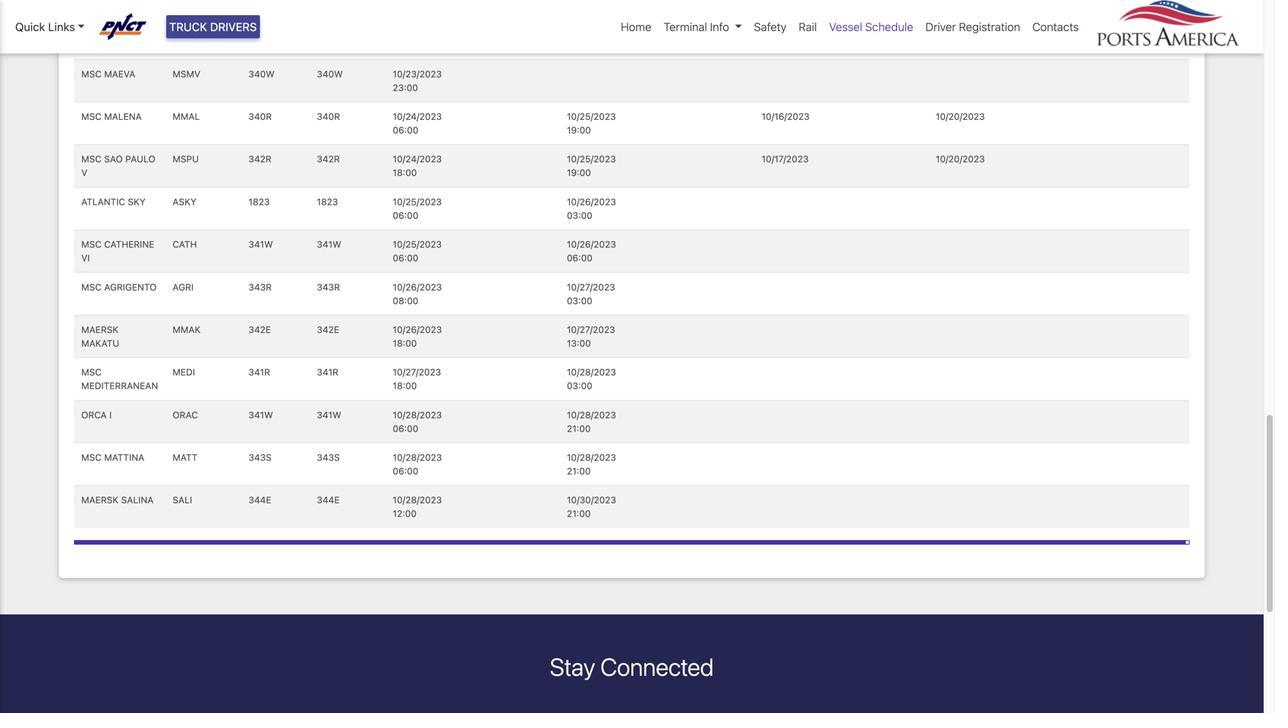 Task type: vqa. For each thing, say whether or not it's contained in the screenshot.


Task type: describe. For each thing, give the bounding box(es) containing it.
10/26/2023 03:00
[[567, 197, 616, 221]]

maersk makatu
[[81, 325, 119, 349]]

1 343r from the left
[[249, 282, 272, 293]]

msc catherine vi
[[81, 239, 154, 264]]

msc for msc maeva
[[81, 69, 102, 79]]

salina
[[121, 495, 154, 506]]

msmv
[[173, 69, 201, 79]]

10/28/2023 06:00 for 343s
[[393, 453, 442, 477]]

10/26/2023 for 08:00
[[393, 282, 442, 293]]

terminal info
[[664, 20, 729, 33]]

10/23/2023
[[393, 69, 442, 79]]

1 343s from the left
[[249, 453, 272, 463]]

makatu
[[81, 338, 119, 349]]

10/28/2023 06:00 for 341w
[[393, 410, 442, 434]]

msc for msc sao paulo v
[[81, 154, 102, 165]]

i
[[109, 410, 112, 421]]

2 344e from the left
[[317, 495, 340, 506]]

maeva
[[104, 69, 135, 79]]

10/24/2023 06:00
[[393, 111, 442, 136]]

home
[[621, 20, 652, 33]]

12:00
[[393, 509, 417, 519]]

03:00 for 10/26/2023 03:00
[[567, 210, 593, 221]]

safety link
[[748, 12, 793, 41]]

atlantic sky
[[81, 197, 146, 207]]

21:00 for 343s
[[567, 466, 591, 477]]

msc for msc agrigento
[[81, 282, 102, 293]]

sky
[[128, 197, 146, 207]]

contacts link
[[1027, 12, 1085, 41]]

03:00 for 10/28/2023 03:00
[[567, 381, 593, 392]]

10/26/2023 for 06:00
[[567, 239, 616, 250]]

1 342e from the left
[[249, 325, 271, 335]]

vessel schedule
[[829, 20, 914, 33]]

msc mediterranean
[[81, 367, 158, 392]]

10/27/2023 for 13:00
[[567, 325, 615, 335]]

terminal
[[664, 20, 707, 33]]

home link
[[615, 12, 658, 41]]

contacts
[[1033, 20, 1079, 33]]

agrigento
[[104, 282, 157, 293]]

mspu
[[173, 154, 199, 165]]

21:00 for 341w
[[567, 424, 591, 434]]

catherine
[[104, 239, 154, 250]]

truck
[[169, 20, 207, 33]]

10/26/2023 18:00
[[393, 325, 442, 349]]

10/28/2023 up 10/30/2023
[[567, 453, 616, 463]]

10/24/2023 18:00
[[393, 154, 442, 178]]

1 344e from the left
[[249, 495, 271, 506]]

rail
[[799, 20, 817, 33]]

driver
[[926, 20, 956, 33]]

v
[[81, 168, 87, 178]]

schedule
[[866, 20, 914, 33]]

safety
[[754, 20, 787, 33]]

maersk salina
[[81, 495, 154, 506]]

msc for msc malena
[[81, 111, 102, 122]]

agri
[[173, 282, 194, 293]]

10/28/2023 up "12:00"
[[393, 495, 442, 506]]

10/26/2023 for 18:00
[[393, 325, 442, 335]]

10/27/2023 for 03:00
[[567, 282, 615, 293]]

cath
[[173, 239, 197, 250]]

truck drivers link
[[166, 15, 260, 38]]

06:00 for cath
[[393, 253, 419, 264]]

10/25/2023 19:00 for 10/24/2023 06:00
[[567, 111, 616, 136]]

2 342r from the left
[[317, 154, 340, 165]]

2 343s from the left
[[317, 453, 340, 463]]

08:00
[[393, 296, 419, 306]]

maersk for maersk salina
[[81, 495, 119, 506]]

msc malena
[[81, 111, 142, 122]]

driver registration
[[926, 20, 1021, 33]]

vi
[[81, 253, 90, 264]]

10/26/2023 06:00
[[567, 239, 616, 264]]

msc maeva
[[81, 69, 135, 79]]

10/27/2023 for 18:00
[[393, 367, 441, 378]]

2 341r from the left
[[317, 367, 339, 378]]

10/26/2023 for 03:00
[[567, 197, 616, 207]]

connected
[[601, 653, 714, 682]]

10/17/2023
[[762, 154, 809, 165]]

18:00 for 10/24/2023 18:00
[[393, 168, 417, 178]]

registration
[[959, 20, 1021, 33]]

stay connected
[[550, 653, 714, 682]]

18:00 for 10/26/2023 18:00
[[393, 338, 417, 349]]

10/26/2023 08:00
[[393, 282, 442, 306]]

quick links link
[[15, 18, 85, 35]]

10/28/2023 up 10/28/2023 12:00
[[393, 453, 442, 463]]

driver registration link
[[920, 12, 1027, 41]]

10/28/2023 03:00
[[567, 367, 616, 392]]

matt
[[173, 453, 198, 463]]

paulo
[[125, 154, 155, 165]]

vessel schedule link
[[823, 12, 920, 41]]

msc for msc mattina
[[81, 453, 102, 463]]

vessel
[[829, 20, 863, 33]]



Task type: locate. For each thing, give the bounding box(es) containing it.
2 vertical spatial 10/27/2023
[[393, 367, 441, 378]]

06:00 down 10/27/2023 18:00
[[393, 424, 419, 434]]

0 vertical spatial 10/27/2023
[[567, 282, 615, 293]]

1 342r from the left
[[249, 154, 272, 165]]

2 maersk from the top
[[81, 495, 119, 506]]

03:00 inside 10/28/2023 03:00
[[567, 381, 593, 392]]

337w
[[249, 26, 274, 37]]

msc down makatu
[[81, 367, 102, 378]]

2 vertical spatial 18:00
[[393, 381, 417, 392]]

18:00 down 10/24/2023 06:00
[[393, 168, 417, 178]]

msc
[[81, 69, 102, 79], [81, 111, 102, 122], [81, 154, 102, 165], [81, 239, 102, 250], [81, 282, 102, 293], [81, 367, 102, 378], [81, 453, 102, 463]]

orca
[[81, 410, 107, 421]]

10/24/2023 for 06:00
[[393, 111, 442, 122]]

1 10/28/2023 21:00 from the top
[[567, 410, 616, 434]]

06:00 inside 10/24/2023 06:00
[[393, 125, 419, 136]]

bigli
[[81, 26, 104, 37]]

1 vertical spatial 10/25/2023 19:00
[[567, 154, 616, 178]]

stay
[[550, 653, 595, 682]]

sao
[[104, 154, 123, 165]]

10/26/2023 up 10/26/2023 06:00
[[567, 197, 616, 207]]

0 horizontal spatial 342e
[[249, 325, 271, 335]]

10/23/2023 23:00
[[393, 69, 442, 93]]

1 horizontal spatial 1823
[[317, 197, 338, 207]]

2 03:00 from the top
[[567, 296, 593, 306]]

2 10/25/2023 06:00 from the top
[[393, 239, 442, 264]]

10/30/2023
[[567, 495, 616, 506]]

342r
[[249, 154, 272, 165], [317, 154, 340, 165]]

1 horizontal spatial 344e
[[317, 495, 340, 506]]

10/27/2023 down the 10/26/2023 18:00
[[393, 367, 441, 378]]

links
[[48, 20, 75, 33]]

21:00 for 344e
[[567, 509, 591, 519]]

6 msc from the top
[[81, 367, 102, 378]]

2 343r from the left
[[317, 282, 340, 293]]

03:00 for 10/27/2023 03:00
[[567, 296, 593, 306]]

10/20/2023 for 10/17/2023
[[936, 154, 985, 165]]

1 horizontal spatial 342e
[[317, 325, 339, 335]]

1 10/20/2023 from the top
[[936, 111, 985, 122]]

msc for msc catherine vi
[[81, 239, 102, 250]]

msc sao paulo v
[[81, 154, 155, 178]]

2 340r from the left
[[317, 111, 340, 122]]

10/28/2023 12:00
[[393, 495, 442, 519]]

341r
[[249, 367, 270, 378], [317, 367, 339, 378]]

10/24/2023 down 23:00
[[393, 111, 442, 122]]

13:00
[[567, 338, 591, 349]]

03:00 up 10/26/2023 06:00
[[567, 210, 593, 221]]

2 340w from the left
[[317, 69, 343, 79]]

bgli
[[173, 26, 193, 37]]

1 19:00 from the top
[[567, 125, 591, 136]]

10/25/2023 06:00 for 341w
[[393, 239, 442, 264]]

18:00 inside 10/24/2023 18:00
[[393, 168, 417, 178]]

10/25/2023 06:00
[[393, 197, 442, 221], [393, 239, 442, 264]]

23:00
[[393, 82, 418, 93]]

2 vertical spatial 03:00
[[567, 381, 593, 392]]

1 341r from the left
[[249, 367, 270, 378]]

0 horizontal spatial 1823
[[249, 197, 270, 207]]

terminal info link
[[658, 12, 748, 41]]

1 vertical spatial 21:00
[[567, 466, 591, 477]]

3 msc from the top
[[81, 154, 102, 165]]

10/25/2023 19:00 for 10/24/2023 18:00
[[567, 154, 616, 178]]

maersk
[[81, 325, 119, 335], [81, 495, 119, 506]]

10/24/2023
[[393, 111, 442, 122], [393, 154, 442, 165]]

10/25/2023 06:00 for 1823
[[393, 197, 442, 221]]

06:00 for matt
[[393, 466, 419, 477]]

03:00 inside 10/27/2023 03:00
[[567, 296, 593, 306]]

maersk left 'salina'
[[81, 495, 119, 506]]

0 horizontal spatial 343r
[[249, 282, 272, 293]]

truck drivers
[[169, 20, 257, 33]]

03:00 inside 10/26/2023 03:00
[[567, 210, 593, 221]]

18:00 for 10/27/2023 18:00
[[393, 381, 417, 392]]

344e
[[249, 495, 271, 506], [317, 495, 340, 506]]

3 03:00 from the top
[[567, 381, 593, 392]]

msc left malena
[[81, 111, 102, 122]]

msc up v
[[81, 154, 102, 165]]

0 horizontal spatial 342r
[[249, 154, 272, 165]]

10/16/2023
[[762, 111, 810, 122]]

2 19:00 from the top
[[567, 168, 591, 178]]

10/20/2023 for 10/16/2023
[[936, 111, 985, 122]]

1 18:00 from the top
[[393, 168, 417, 178]]

343r
[[249, 282, 272, 293], [317, 282, 340, 293]]

0 horizontal spatial 340r
[[249, 111, 272, 122]]

0 vertical spatial maersk
[[81, 325, 119, 335]]

1 vertical spatial 10/27/2023
[[567, 325, 615, 335]]

msc inside msc sao paulo v
[[81, 154, 102, 165]]

10/28/2023 down 10/28/2023 03:00
[[567, 410, 616, 421]]

msc for msc mediterranean
[[81, 367, 102, 378]]

06:00 up 10/27/2023 03:00
[[567, 253, 593, 264]]

03:00 down the 13:00
[[567, 381, 593, 392]]

06:00 for mmal
[[393, 125, 419, 136]]

06:00 down 10/24/2023 18:00
[[393, 210, 419, 221]]

06:00 up 10/24/2023 18:00
[[393, 125, 419, 136]]

quick links
[[15, 20, 75, 33]]

2 21:00 from the top
[[567, 466, 591, 477]]

10/27/2023
[[567, 282, 615, 293], [567, 325, 615, 335], [393, 367, 441, 378]]

orca i
[[81, 410, 112, 421]]

10/26/2023 down "08:00"
[[393, 325, 442, 335]]

10/24/2023 for 18:00
[[393, 154, 442, 165]]

0 vertical spatial 10/20/2023
[[936, 111, 985, 122]]

mattina
[[104, 453, 144, 463]]

1 vertical spatial 03:00
[[567, 296, 593, 306]]

1 maersk from the top
[[81, 325, 119, 335]]

10/25/2023 06:00 up 10/26/2023 08:00
[[393, 239, 442, 264]]

1 340r from the left
[[249, 111, 272, 122]]

18:00 up 10/27/2023 18:00
[[393, 338, 417, 349]]

10/27/2023 13:00
[[567, 325, 615, 349]]

2 10/25/2023 19:00 from the top
[[567, 154, 616, 178]]

1 vertical spatial 18:00
[[393, 338, 417, 349]]

21:00 up 10/30/2023
[[567, 466, 591, 477]]

1 vertical spatial maersk
[[81, 495, 119, 506]]

mediterranean
[[81, 381, 158, 392]]

msc agrigento
[[81, 282, 157, 293]]

atlantic
[[81, 197, 125, 207]]

2 msc from the top
[[81, 111, 102, 122]]

1 horizontal spatial 343r
[[317, 282, 340, 293]]

0 horizontal spatial 341r
[[249, 367, 270, 378]]

7 msc from the top
[[81, 453, 102, 463]]

19:00 for 10/24/2023 06:00
[[567, 125, 591, 136]]

msc up vi
[[81, 239, 102, 250]]

2 vertical spatial 21:00
[[567, 509, 591, 519]]

asky
[[173, 197, 197, 207]]

2 342e from the left
[[317, 325, 339, 335]]

1 vertical spatial 10/24/2023
[[393, 154, 442, 165]]

1 vertical spatial 10/28/2023 06:00
[[393, 453, 442, 477]]

sali
[[173, 495, 192, 506]]

21:00 inside 10/30/2023 21:00
[[567, 509, 591, 519]]

msc left mattina
[[81, 453, 102, 463]]

10/28/2023 06:00 down 10/27/2023 18:00
[[393, 410, 442, 434]]

10/24/2023 down 10/24/2023 06:00
[[393, 154, 442, 165]]

0 vertical spatial 19:00
[[567, 125, 591, 136]]

2 10/28/2023 06:00 from the top
[[393, 453, 442, 477]]

2 10/24/2023 from the top
[[393, 154, 442, 165]]

4 msc from the top
[[81, 239, 102, 250]]

3 18:00 from the top
[[393, 381, 417, 392]]

medi
[[173, 367, 195, 378]]

2 10/20/2023 from the top
[[936, 154, 985, 165]]

10/26/2023 up "08:00"
[[393, 282, 442, 293]]

1 10/28/2023 06:00 from the top
[[393, 410, 442, 434]]

mmak
[[173, 325, 201, 335]]

2 18:00 from the top
[[393, 338, 417, 349]]

06:00 up 10/28/2023 12:00
[[393, 466, 419, 477]]

10/28/2023 down the 13:00
[[567, 367, 616, 378]]

1 horizontal spatial 342r
[[317, 154, 340, 165]]

06:00 for asky
[[393, 210, 419, 221]]

21:00 down 10/30/2023
[[567, 509, 591, 519]]

maersk inside maersk makatu
[[81, 325, 119, 335]]

msc inside msc mediterranean
[[81, 367, 102, 378]]

21:00
[[567, 424, 591, 434], [567, 466, 591, 477], [567, 509, 591, 519]]

10/25/2023 06:00 down 10/24/2023 18:00
[[393, 197, 442, 221]]

2 10/28/2023 21:00 from the top
[[567, 453, 616, 477]]

5 msc from the top
[[81, 282, 102, 293]]

1823
[[249, 197, 270, 207], [317, 197, 338, 207]]

1 horizontal spatial 340r
[[317, 111, 340, 122]]

1 10/24/2023 from the top
[[393, 111, 442, 122]]

1 vertical spatial 10/20/2023
[[936, 154, 985, 165]]

21:00 down 10/28/2023 03:00
[[567, 424, 591, 434]]

06:00 inside 10/26/2023 06:00
[[567, 253, 593, 264]]

10/28/2023 21:00 up 10/30/2023
[[567, 453, 616, 477]]

msc down vi
[[81, 282, 102, 293]]

19:00 for 10/24/2023 18:00
[[567, 168, 591, 178]]

1 03:00 from the top
[[567, 210, 593, 221]]

10/27/2023 down 10/26/2023 06:00
[[567, 282, 615, 293]]

18:00 inside 10/27/2023 18:00
[[393, 381, 417, 392]]

1 10/25/2023 19:00 from the top
[[567, 111, 616, 136]]

10/28/2023 21:00
[[567, 410, 616, 434], [567, 453, 616, 477]]

drivers
[[210, 20, 257, 33]]

info
[[710, 20, 729, 33]]

10/25/2023 19:00
[[567, 111, 616, 136], [567, 154, 616, 178]]

3 21:00 from the top
[[567, 509, 591, 519]]

0 vertical spatial 21:00
[[567, 424, 591, 434]]

03:00 up 10/27/2023 13:00
[[567, 296, 593, 306]]

18:00
[[393, 168, 417, 178], [393, 338, 417, 349], [393, 381, 417, 392]]

0 horizontal spatial 340w
[[249, 69, 275, 79]]

10/27/2023 03:00
[[567, 282, 615, 306]]

10/28/2023 down 10/27/2023 18:00
[[393, 410, 442, 421]]

10/28/2023 06:00 up 10/28/2023 12:00
[[393, 453, 442, 477]]

maersk up makatu
[[81, 325, 119, 335]]

orac
[[173, 410, 198, 421]]

malena
[[104, 111, 142, 122]]

1 msc from the top
[[81, 69, 102, 79]]

1 horizontal spatial 343s
[[317, 453, 340, 463]]

341w
[[249, 239, 273, 250], [317, 239, 341, 250], [249, 410, 273, 421], [317, 410, 341, 421]]

1 1823 from the left
[[249, 197, 270, 207]]

343s
[[249, 453, 272, 463], [317, 453, 340, 463]]

342e
[[249, 325, 271, 335], [317, 325, 339, 335]]

msc mattina
[[81, 453, 144, 463]]

03:00
[[567, 210, 593, 221], [567, 296, 593, 306], [567, 381, 593, 392]]

msc left "maeva"
[[81, 69, 102, 79]]

quick
[[15, 20, 45, 33]]

1 horizontal spatial 341r
[[317, 367, 339, 378]]

1 vertical spatial 10/28/2023 21:00
[[567, 453, 616, 477]]

2 1823 from the left
[[317, 197, 338, 207]]

0 vertical spatial 10/25/2023 06:00
[[393, 197, 442, 221]]

18:00 down the 10/26/2023 18:00
[[393, 381, 417, 392]]

10/28/2023 21:00 for 343s
[[567, 453, 616, 477]]

mmal
[[173, 111, 200, 122]]

0 vertical spatial 10/25/2023 19:00
[[567, 111, 616, 136]]

10/28/2023 21:00 for 341w
[[567, 410, 616, 434]]

10/30/2023 21:00
[[567, 495, 616, 519]]

10/27/2023 18:00
[[393, 367, 441, 392]]

0 horizontal spatial 343s
[[249, 453, 272, 463]]

1 340w from the left
[[249, 69, 275, 79]]

maersk for maersk makatu
[[81, 325, 119, 335]]

1 vertical spatial 10/25/2023 06:00
[[393, 239, 442, 264]]

06:00 for orac
[[393, 424, 419, 434]]

06:00 up 10/26/2023 08:00
[[393, 253, 419, 264]]

rail link
[[793, 12, 823, 41]]

18:00 inside the 10/26/2023 18:00
[[393, 338, 417, 349]]

1 horizontal spatial 340w
[[317, 69, 343, 79]]

0 vertical spatial 03:00
[[567, 210, 593, 221]]

06:00
[[393, 125, 419, 136], [393, 210, 419, 221], [393, 253, 419, 264], [567, 253, 593, 264], [393, 424, 419, 434], [393, 466, 419, 477]]

0 vertical spatial 10/28/2023 21:00
[[567, 410, 616, 434]]

10/26/2023 down 10/26/2023 03:00
[[567, 239, 616, 250]]

msc inside msc catherine vi
[[81, 239, 102, 250]]

1 10/25/2023 06:00 from the top
[[393, 197, 442, 221]]

340r
[[249, 111, 272, 122], [317, 111, 340, 122]]

10/28/2023 21:00 down 10/28/2023 03:00
[[567, 410, 616, 434]]

10/27/2023 up the 13:00
[[567, 325, 615, 335]]

0 horizontal spatial 344e
[[249, 495, 271, 506]]

1 21:00 from the top
[[567, 424, 591, 434]]

0 vertical spatial 10/28/2023 06:00
[[393, 410, 442, 434]]

0 vertical spatial 18:00
[[393, 168, 417, 178]]

0 vertical spatial 10/24/2023
[[393, 111, 442, 122]]

1 vertical spatial 19:00
[[567, 168, 591, 178]]



